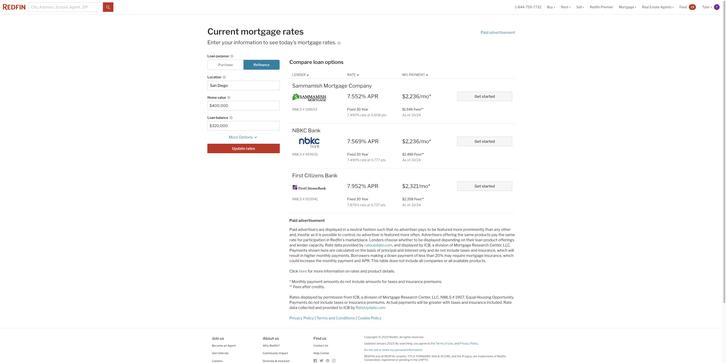 Task type: describe. For each thing, give the bounding box(es) containing it.
get started button for 7.552 % apr
[[458, 92, 513, 101]]

or inside , and displayed by icb, a division of mortgage research center, llc. payments shown here are calculated on the basis of principal and interest only and do not include taxes and insurance, which will result in higher monthly payments. borrowers making a down payment of less than 20% may require mortgage insurance, which could increase the monthly payment and apr. this table does not include all companies or all available products.
[[444, 259, 448, 263]]

rate button
[[348, 73, 360, 77]]

2 horizontal spatial all
[[449, 259, 453, 263]]

0 vertical spatial be
[[432, 227, 437, 232]]

to inside 'rates displayed by permission from icb, a division of mortgage research center, llc, nmls # 1907, equal housing opportunity. payments do not include taxes or insurance premiums. actual payments will be greater with taxes and insurance included. rate data collected and provided to icb by'
[[339, 306, 343, 310]]

0 vertical spatial privacy policy link
[[290, 316, 314, 321]]

**
[[290, 285, 293, 289]]

pays
[[419, 227, 427, 232]]

▾ for rent ▾
[[570, 5, 571, 9]]

mortgage inside dropdown button
[[619, 5, 635, 9]]

0 horizontal spatial paid advertisement
[[290, 218, 325, 223]]

rate for 7.552
[[361, 113, 367, 117]]

in up control,
[[343, 227, 346, 232]]

do inside * monthly payment amounts do not include amounts for taxes and insurance premiums. ** fees after credits.
[[340, 280, 345, 284]]

1 vertical spatial .
[[423, 348, 423, 352]]

displayed inside 'rates displayed by permission from icb, a division of mortgage research center, llc, nmls # 1907, equal housing opportunity. payments do not include taxes or insurance premiums. actual payments will be greater with taxes and insurance included. rate data collected and provided to icb by'
[[301, 295, 318, 300]]

in down possible
[[327, 238, 330, 242]]

and right score,
[[452, 355, 457, 358]]

to right agree
[[428, 342, 431, 345]]

home
[[208, 96, 217, 100]]

apr for 7.569 % apr
[[368, 138, 379, 144]]

by inside the 'paid advertisers are displayed in a neutral fashion such that no advertiser pays to be featured more prominently than any other and, insofar as it is possible to control, no advertiser is featured more often. advertisers offering the same products pay the same rate for participation in redfin's marketplace. lenders choose whether to be displayed depending on their loan product offerings and lender capacity. rate data provided by'
[[360, 243, 364, 248]]

research inside , and displayed by icb, a division of mortgage research center, llc. payments shown here are calculated on the basis of principal and interest only and do not include taxes and insurance, which will result in higher monthly payments. borrowers making a down payment of less than 20% may require mortgage insurance, which could increase the monthly payment and apr. this table does not include all companies or all available products.
[[473, 243, 489, 248]]

rate inside the 'paid advertisers are displayed in a neutral fashion such that no advertiser pays to be featured more prominently than any other and, insofar as it is possible to control, no advertiser is featured more often. advertisers offering the same products pay the same rate for participation in redfin's marketplace. lenders choose whether to be displayed depending on their loan product offerings and lender capacity. rate data provided by'
[[325, 243, 334, 248]]

displayed up possible
[[326, 227, 342, 232]]

become an agent button
[[212, 344, 236, 348]]

not up 20%
[[440, 248, 446, 253]]

1 horizontal spatial policy
[[371, 316, 382, 321]]

0 horizontal spatial on
[[345, 269, 350, 274]]

loan inside the 'paid advertisers are displayed in a neutral fashion such that no advertiser pays to be featured more prominently than any other and, insofar as it is possible to control, no advertiser is featured more often. advertisers offering the same products pay the same rate for participation in redfin's marketplace. lenders choose whether to be displayed depending on their loan product offerings and lender capacity. rate data provided by'
[[476, 238, 483, 242]]

apr for 7.552 % apr
[[368, 93, 379, 99]]

choose
[[385, 238, 398, 242]]

sammamish mortgage company
[[293, 83, 372, 89]]

loan for loan purpose
[[208, 54, 215, 58]]

pts for 7.952 % apr
[[381, 203, 386, 207]]

and right only
[[428, 248, 434, 253]]

the down any at bottom right
[[499, 233, 505, 237]]

1907,
[[456, 295, 466, 300]]

or inside 'rates displayed by permission from icb, a division of mortgage research center, llc, nmls # 1907, equal housing opportunity. payments do not include taxes or insurance premiums. actual payments will be greater with taxes and insurance included. rate data collected and provided to icb by'
[[345, 300, 348, 305]]

0.777
[[371, 158, 380, 162]]

lender
[[293, 73, 306, 77]]

sell
[[577, 5, 582, 9]]

taxes down permission
[[334, 300, 344, 305]]

1 vertical spatial no
[[357, 233, 361, 237]]

to up redfin's at the left bottom of the page
[[338, 233, 342, 237]]

as for 7.569 % apr
[[403, 158, 407, 162]]

% up fixed 30 year 7.875 % rate at 0.737 pts
[[362, 183, 367, 189]]

fees** for 7.952 % apr
[[415, 197, 424, 201]]

taxes down 1907, on the bottom right of the page
[[451, 300, 461, 305]]

0 horizontal spatial policy
[[304, 316, 314, 321]]

principal
[[382, 248, 397, 253]]

of down depending
[[450, 243, 453, 248]]

participation
[[304, 238, 326, 242]]

7.569 % apr
[[348, 138, 379, 144]]

of: for 7.569 % apr
[[407, 158, 411, 162]]

1 vertical spatial for
[[308, 269, 313, 274]]

compare loan options
[[290, 59, 344, 65]]

to left see
[[263, 39, 268, 45]]

be inside 'rates displayed by permission from icb, a division of mortgage research center, llc, nmls # 1907, equal housing opportunity. payments do not include taxes or insurance premiums. actual payments will be greater with taxes and insurance included. rate data collected and provided to icb by'
[[424, 300, 428, 305]]

center, inside , and displayed by icb, a division of mortgage research center, llc. payments shown here are calculated on the basis of principal and interest only and do not include taxes and insurance, which will result in higher monthly payments. borrowers making a down payment of less than 20% may require mortgage insurance, which could increase the monthly payment and apr. this table does not include all companies or all available products.
[[490, 243, 503, 248]]

at for 7.569
[[368, 158, 371, 162]]

rights
[[404, 335, 411, 339]]

rent ▾
[[561, 5, 571, 9]]

pay
[[492, 233, 498, 237]]

1 vertical spatial here
[[299, 269, 307, 274]]

options
[[325, 59, 344, 65]]

rate inside 'rates displayed by permission from icb, a division of mortgage research center, llc, nmls # 1907, equal housing opportunity. payments do not include taxes or insurance premiums. actual payments will be greater with taxes and insurance included. rate data collected and provided to icb by'
[[504, 300, 512, 305]]

redfin instagram image
[[332, 359, 336, 363]]

at for 7.552
[[368, 113, 371, 117]]

or right sell
[[379, 348, 382, 352]]

1 horizontal spatial ,
[[454, 342, 454, 345]]

7.490 for 7.569 % apr
[[348, 158, 357, 162]]

payment inside * monthly payment amounts do not include amounts for taxes and insurance premiums. ** fees after credits.
[[307, 280, 323, 284]]

research inside 'rates displayed by permission from icb, a division of mortgage research center, llc, nmls # 1907, equal housing opportunity. payments do not include taxes or insurance premiums. actual payments will be greater with taxes and insurance included. rate data collected and provided to icb by'
[[401, 295, 418, 300]]

, inside , and displayed by icb, a division of mortgage research center, llc. payments shown here are calculated on the basis of principal and interest only and do not include taxes and insurance, which will result in higher monthly payments. borrowers making a down payment of less than 20% may require mortgage insurance, which could increase the monthly payment and apr. this table does not include all companies or all available products.
[[393, 243, 394, 248]]

sell ▾
[[577, 5, 585, 9]]

1-844-759-7732 link
[[516, 5, 542, 9]]

mortgage down rate button
[[324, 83, 348, 89]]

10/24 for 7.569 % apr
[[412, 158, 421, 162]]

fees** for 7.552 % apr
[[414, 107, 424, 111]]

1 vertical spatial privacy
[[460, 342, 470, 345]]

enter your information to see today's mortgage rates.
[[208, 39, 337, 45]]

this
[[372, 259, 379, 263]]

today's
[[279, 39, 297, 45]]

first
[[293, 173, 304, 179]]

and down the apr.
[[361, 269, 367, 274]]

Refinance radio
[[244, 60, 280, 70]]

1 vertical spatial insurance,
[[485, 253, 503, 258]]

will inside 'rates displayed by permission from icb, a division of mortgage research center, llc, nmls # 1907, equal housing opportunity. payments do not include taxes or insurance premiums. actual payments will be greater with taxes and insurance included. rate data collected and provided to icb by'
[[417, 300, 423, 305]]

not right does
[[399, 259, 405, 263]]

of inside 'rates displayed by permission from icb, a division of mortgage research center, llc, nmls # 1907, equal housing opportunity. payments do not include taxes or insurance premiums. actual payments will be greater with taxes and insurance included. rate data collected and provided to icb by'
[[379, 295, 382, 300]]

shown
[[308, 248, 320, 253]]

0 vertical spatial payment
[[398, 253, 414, 258]]

0 vertical spatial advertiser
[[400, 227, 418, 232]]

1 vertical spatial information
[[324, 269, 345, 274]]

of left less
[[415, 253, 418, 258]]

real
[[643, 5, 650, 9]]

Loan balance text field
[[210, 124, 278, 128]]

help center
[[314, 352, 330, 355]]

1 horizontal spatial all
[[419, 259, 423, 263]]

1 vertical spatial paid
[[290, 218, 298, 223]]

llc.
[[504, 243, 511, 248]]

and up "products."
[[471, 248, 478, 253]]

interest
[[405, 248, 419, 253]]

include up may
[[447, 248, 460, 253]]

7.552 % apr
[[348, 93, 379, 99]]

a inside the 'paid advertisers are displayed in a neutral fashion such that no advertiser pays to be featured more prominently than any other and, insofar as it is possible to control, no advertiser is featured more often. advertisers offering the same products pay the same rate for participation in redfin's marketplace. lenders choose whether to be displayed depending on their loan product offerings and lender capacity. rate data provided by'
[[347, 227, 349, 232]]

lender
[[297, 243, 308, 248]]

become
[[212, 344, 223, 348]]

% down company
[[362, 93, 367, 99]]

terms and conditions link
[[317, 316, 355, 321]]

mortgage ▾ button
[[617, 0, 640, 14]]

depending
[[442, 238, 461, 242]]

current
[[208, 26, 239, 37]]

buy ▾ button
[[545, 0, 559, 14]]

% up fixed 30 year 7.490 % rate at 0.777 pts
[[362, 138, 367, 144]]

nmls for sammamish mortgage company
[[293, 107, 302, 111]]

than inside the 'paid advertisers are displayed in a neutral fashion such that no advertiser pays to be featured more prominently than any other and, insofar as it is possible to control, no advertiser is featured more often. advertisers offering the same products pay the same rate for participation in redfin's marketplace. lenders choose whether to be displayed depending on their loan product offerings and lender capacity. rate data provided by'
[[486, 227, 494, 232]]

get referrals button
[[212, 352, 229, 355]]

and down 1907, on the bottom right of the page
[[462, 300, 468, 305]]

taxes inside , and displayed by icb, a division of mortgage research center, llc. payments shown here are calculated on the basis of principal and interest only and do not include taxes and insurance, which will result in higher monthly payments. borrowers making a down payment of less than 20% may require mortgage insurance, which could increase the monthly payment and apr. this table does not include all companies or all available products.
[[461, 248, 470, 253]]

1 vertical spatial payment
[[338, 259, 354, 263]]

nmls for first citizens bank
[[293, 197, 302, 201]]

payments.
[[332, 253, 350, 258]]

0 vertical spatial mortgage
[[241, 26, 281, 37]]

variants,
[[396, 355, 407, 358]]

rates displayed by permission from icb, a division of mortgage research center, llc, nmls # 1907, equal housing opportunity. payments do not include taxes or insurance premiums. actual payments will be greater with taxes and insurance included. rate data collected and provided to icb by
[[290, 295, 515, 310]]

any
[[494, 227, 501, 232]]

not right do on the right of page
[[369, 348, 373, 352]]

7.569
[[348, 138, 362, 144]]

the left uspto.
[[414, 358, 418, 362]]

30 for 7.952
[[357, 197, 361, 201]]

and right the collected
[[316, 306, 322, 310]]

and down choose
[[394, 243, 401, 248]]

1 horizontal spatial mortgage
[[298, 39, 322, 45]]

$2,236 for 7.569 % apr
[[403, 138, 420, 144]]

only
[[420, 248, 427, 253]]

logos,
[[465, 355, 473, 358]]

1 horizontal spatial .
[[479, 342, 479, 345]]

in inside , and displayed by icb, a division of mortgage research center, llc. payments shown here are calculated on the basis of principal and interest only and do not include taxes and insurance, which will result in higher monthly payments. borrowers making a down payment of less than 20% may require mortgage insurance, which could increase the monthly payment and apr. this table does not include all companies or all available products.
[[301, 253, 304, 258]]

redfin inside the redfin and all redfin variants, title forward, walk score, and the r logos, are trademarks of redfin corporation, registered or pending in the uspto.
[[498, 355, 506, 358]]

available
[[454, 259, 469, 263]]

Home value text field
[[210, 104, 278, 108]]

prominently
[[464, 227, 485, 232]]

of inside the redfin and all redfin variants, title forward, walk score, and the r logos, are trademarks of redfin corporation, registered or pending in the uspto.
[[494, 355, 497, 358]]

get for 7.552 % apr
[[475, 94, 482, 99]]

0 vertical spatial which
[[497, 248, 508, 253]]

1 amounts from the left
[[324, 280, 339, 284]]

paid inside the 'paid advertisers are displayed in a neutral fashion such that no advertiser pays to be featured more prominently than any other and, insofar as it is possible to control, no advertiser is featured more often. advertisers offering the same products pay the same rate for participation in redfin's marketplace. lenders choose whether to be displayed depending on their loan product offerings and lender capacity. rate data provided by'
[[290, 227, 298, 232]]

us for find us
[[322, 336, 327, 341]]

0 horizontal spatial insurance
[[349, 300, 366, 305]]

help
[[314, 352, 320, 355]]

and left conditions
[[329, 316, 335, 321]]

for inside * monthly payment amounts do not include amounts for taxes and insurance premiums. ** fees after credits.
[[382, 280, 387, 284]]

after
[[303, 285, 311, 289]]

as for 7.552 % apr
[[403, 113, 407, 117]]

1 vertical spatial which
[[504, 253, 514, 258]]

fees** for 7.569 % apr
[[415, 152, 424, 156]]

mortgage inside , and displayed by icb, a division of mortgage research center, llc. payments shown here are calculated on the basis of principal and interest only and do not include taxes and insurance, which will result in higher monthly payments. borrowers making a down payment of less than 20% may require mortgage insurance, which could increase the monthly payment and apr. this table does not include all companies or all available products.
[[454, 243, 472, 248]]

2 horizontal spatial insurance
[[469, 300, 486, 305]]

are inside the redfin and all redfin variants, title forward, walk score, and the r logos, are trademarks of redfin corporation, registered or pending in the uspto.
[[474, 355, 478, 358]]

2 vertical spatial rates
[[351, 269, 360, 274]]

fees
[[293, 285, 302, 289]]

a up the table
[[385, 253, 387, 258]]

a down advertisers
[[433, 243, 435, 248]]

careers button
[[212, 359, 223, 363]]

nmls inside 'rates displayed by permission from icb, a division of mortgage research center, llc, nmls # 1907, equal housing opportunity. payments do not include taxes or insurance premiums. actual payments will be greater with taxes and insurance included. rate data collected and provided to icb by'
[[441, 295, 452, 300]]

get started button for 7.569 % apr
[[458, 137, 513, 146]]

and left interest
[[398, 248, 404, 253]]

redfin's
[[331, 238, 345, 242]]

update
[[232, 147, 245, 151]]

▾ for sell ▾
[[583, 5, 585, 9]]

contact us button
[[314, 344, 329, 348]]

1 horizontal spatial privacy policy link
[[460, 342, 479, 345]]

1 horizontal spatial bank
[[325, 173, 338, 179]]

of left use
[[445, 342, 448, 345]]

buy
[[548, 5, 554, 9]]

community impact
[[263, 352, 288, 355]]

provided inside 'rates displayed by permission from icb, a division of mortgage research center, llc, nmls # 1907, equal housing opportunity. payments do not include taxes or insurance premiums. actual payments will be greater with taxes and insurance included. rate data collected and provided to icb by'
[[323, 306, 338, 310]]

why
[[263, 344, 269, 348]]

or inside the redfin and all redfin variants, title forward, walk score, and the r logos, are trademarks of redfin corporation, registered or pending in the uspto.
[[396, 358, 399, 362]]

1 vertical spatial monthly
[[323, 259, 337, 263]]

making
[[371, 253, 384, 258]]

registered
[[382, 358, 395, 362]]

started for 7.552 % apr
[[482, 94, 495, 99]]

displayed down advertisers
[[424, 238, 441, 242]]

redfin.
[[390, 335, 399, 339]]

fixed 30 year 7.490 % rate at 0.608 pts
[[348, 107, 387, 117]]

contact
[[314, 344, 324, 348]]

of: for 7.552 % apr
[[407, 113, 411, 117]]

0 vertical spatial terms
[[317, 316, 328, 321]]

estate
[[650, 5, 660, 9]]

include down interest
[[406, 259, 419, 263]]

to down often.
[[414, 238, 418, 242]]

uspto.
[[419, 358, 429, 362]]

year for 7.552
[[362, 107, 369, 111]]

the left the r
[[457, 355, 462, 358]]

0 vertical spatial monthly
[[317, 253, 331, 258]]

▾ for mortgage ▾
[[635, 5, 637, 9]]

2 horizontal spatial more
[[453, 227, 463, 232]]

1 horizontal spatial paid advertisement
[[481, 30, 516, 35]]

and down sell
[[376, 355, 381, 358]]

premiums. inside * monthly payment amounts do not include amounts for taxes and insurance premiums. ** fees after credits.
[[424, 280, 443, 284]]

# for nbkc
[[303, 152, 305, 156]]

purchase
[[218, 63, 233, 67]]

2 vertical spatial information
[[407, 348, 423, 352]]

forward,
[[416, 355, 431, 358]]

click
[[290, 269, 298, 274]]

include inside * monthly payment amounts do not include amounts for taxes and insurance premiums. ** fees after credits.
[[352, 280, 365, 284]]

0 horizontal spatial privacy
[[290, 316, 303, 321]]

community impact button
[[263, 352, 288, 355]]

impact
[[279, 352, 288, 355]]

than inside , and displayed by icb, a division of mortgage research center, llc. payments shown here are calculated on the basis of principal and interest only and do not include taxes and insurance, which will result in higher monthly payments. borrowers making a down payment of less than 20% may require mortgage insurance, which could increase the monthly payment and apr. this table does not include all companies or all available products.
[[427, 253, 435, 258]]

get for 7.952 % apr
[[475, 184, 482, 189]]

0 horizontal spatial more
[[314, 269, 323, 274]]

$2,486
[[403, 152, 414, 156]]

by down credits.
[[318, 295, 323, 300]]

/mo* for 7.952 % apr
[[419, 183, 431, 189]]

$2,236 for 7.552 % apr
[[403, 93, 420, 99]]

the right offering
[[458, 233, 464, 237]]

current mortgage rates
[[208, 26, 304, 37]]

7732
[[534, 5, 542, 9]]

2 | from the left
[[356, 316, 357, 321]]

include inside 'rates displayed by permission from icb, a division of mortgage research center, llc, nmls # 1907, equal housing opportunity. payments do not include taxes or insurance premiums. actual payments will be greater with taxes and insurance included. rate data collected and provided to icb by'
[[321, 300, 333, 305]]

division inside , and displayed by icb, a division of mortgage research center, llc. payments shown here are calculated on the basis of principal and interest only and do not include taxes and insurance, which will result in higher monthly payments. borrowers making a down payment of less than 20% may require mortgage insurance, which could increase the monthly payment and apr. this table does not include all companies or all available products.
[[435, 243, 449, 248]]

1 redfin from the left
[[365, 355, 375, 358]]

fashion
[[363, 227, 376, 232]]

rent ▾ button
[[561, 0, 571, 14]]

7.490 for 7.552 % apr
[[348, 113, 357, 117]]

mortgage inside 'rates displayed by permission from icb, a division of mortgage research center, llc, nmls # 1907, equal housing opportunity. payments do not include taxes or insurance premiums. actual payments will be greater with taxes and insurance included. rate data collected and provided to icb by'
[[383, 295, 400, 300]]

icb, inside 'rates displayed by permission from icb, a division of mortgage research center, llc, nmls # 1907, equal housing opportunity. payments do not include taxes or insurance premiums. actual payments will be greater with taxes and insurance included. rate data collected and provided to icb by'
[[353, 295, 361, 300]]

2 horizontal spatial policy
[[471, 342, 479, 345]]

payments inside 'rates displayed by permission from icb, a division of mortgage research center, llc, nmls # 1907, equal housing opportunity. payments do not include taxes or insurance premiums. actual payments will be greater with taxes and insurance included. rate data collected and provided to icb by'
[[290, 300, 308, 305]]

of down rateupdate.com link
[[377, 248, 381, 253]]

updated
[[365, 342, 376, 345]]

pending
[[399, 358, 410, 362]]

0 horizontal spatial advertisement
[[299, 218, 325, 223]]

product inside the 'paid advertisers are displayed in a neutral fashion such that no advertiser pays to be featured more prominently than any other and, insofar as it is possible to control, no advertiser is featured more often. advertisers offering the same products pay the same rate for participation in redfin's marketplace. lenders choose whether to be displayed depending on their loan product offerings and lender capacity. rate data provided by'
[[484, 238, 498, 242]]

fixed for 7.552
[[348, 107, 356, 111]]

whether
[[399, 238, 413, 242]]

the up borrowers
[[361, 248, 366, 253]]

redfin and all redfin variants, title forward, walk score, and the r logos, are trademarks of redfin corporation, registered or pending in the uspto.
[[365, 355, 506, 362]]

more options
[[229, 135, 253, 140]]

the right agree
[[431, 342, 436, 345]]

insurance inside * monthly payment amounts do not include amounts for taxes and insurance premiums. ** fees after credits.
[[406, 280, 423, 284]]

value
[[218, 96, 226, 100]]

searching,
[[400, 342, 413, 345]]

1 | from the left
[[315, 316, 316, 321]]

and down borrowers
[[355, 259, 361, 263]]



Task type: locate. For each thing, give the bounding box(es) containing it.
0 vertical spatial .
[[479, 342, 479, 345]]

at left 0.737
[[367, 203, 370, 207]]

get started button for 7.952 % apr
[[458, 182, 513, 191]]

privacy policy link
[[290, 316, 314, 321], [460, 342, 479, 345]]

pts inside fixed 30 year 7.875 % rate at 0.737 pts
[[381, 203, 386, 207]]

nmls for nbkc bank
[[293, 152, 302, 156]]

0 vertical spatial than
[[486, 227, 494, 232]]

1 vertical spatial bank
[[325, 173, 338, 179]]

not inside * monthly payment amounts do not include amounts for taxes and insurance premiums. ** fees after credits.
[[346, 280, 351, 284]]

0 horizontal spatial provided
[[323, 306, 338, 310]]

use
[[448, 342, 454, 345]]

rate
[[348, 73, 356, 77], [325, 243, 334, 248], [504, 300, 512, 305]]

0 vertical spatial icb,
[[425, 243, 432, 248]]

1 of: from the top
[[407, 113, 411, 117]]

greater
[[429, 300, 442, 305]]

fixed inside fixed 30 year 7.490 % rate at 0.777 pts
[[348, 152, 356, 156]]

feed
[[680, 5, 688, 9]]

nmls left "409631"
[[293, 152, 302, 156]]

payments inside , and displayed by icb, a division of mortgage research center, llc. payments shown here are calculated on the basis of principal and interest only and do not include taxes and insurance, which will result in higher monthly payments. borrowers making a down payment of less than 20% may require mortgage insurance, which could increase the monthly payment and apr. this table does not include all companies or all available products.
[[290, 248, 308, 253]]

2 get started from the top
[[475, 139, 495, 144]]

1 $2,236 from the top
[[403, 93, 420, 99]]

$2,236 /mo* for 7.552 % apr
[[403, 93, 432, 99]]

2 as from the top
[[403, 158, 407, 162]]

to up advertisers
[[428, 227, 431, 232]]

0 horizontal spatial is
[[319, 233, 322, 237]]

2 amounts from the left
[[366, 280, 381, 284]]

2 vertical spatial rate
[[504, 300, 512, 305]]

loan for loan balance
[[208, 116, 215, 120]]

paid
[[481, 30, 489, 35], [290, 218, 298, 223], [290, 227, 298, 232]]

30 inside fixed 30 year 7.490 % rate at 0.777 pts
[[357, 152, 361, 156]]

pts right 0.608
[[382, 113, 387, 117]]

include down permission
[[321, 300, 333, 305]]

center, left llc, at the bottom right of page
[[419, 295, 431, 300]]

fees** inside the $1,946 fees** as of: 10/24
[[414, 107, 424, 111]]

2 vertical spatial paid
[[290, 227, 298, 232]]

mo. payment
[[403, 73, 425, 77]]

nmls # 409631
[[293, 152, 318, 156]]

not inside 'rates displayed by permission from icb, a division of mortgage research center, llc, nmls # 1907, equal housing opportunity. payments do not include taxes or insurance premiums. actual payments will be greater with taxes and insurance included. rate data collected and provided to icb by'
[[314, 300, 320, 305]]

than up pay
[[486, 227, 494, 232]]

2 payments from the top
[[290, 300, 308, 305]]

2 us from the left
[[275, 336, 279, 341]]

diversity
[[263, 359, 275, 363]]

1 vertical spatial $2,236 /mo*
[[403, 138, 432, 144]]

2 30 from the top
[[357, 152, 361, 156]]

pts inside the 'fixed 30 year 7.490 % rate at 0.608 pts'
[[382, 113, 387, 117]]

redfin left premier
[[590, 5, 601, 9]]

1 vertical spatial terms
[[436, 342, 444, 345]]

3 get started from the top
[[475, 184, 495, 189]]

1 vertical spatial do
[[340, 280, 345, 284]]

products
[[475, 233, 491, 237]]

get started for 7.569 % apr
[[475, 139, 495, 144]]

▾ for buy ▾
[[554, 5, 556, 9]]

1 vertical spatial get started button
[[458, 137, 513, 146]]

neutral
[[350, 227, 363, 232]]

1 10/24 from the top
[[412, 113, 421, 117]]

of: inside $2,358 fees** as of: 10/24
[[407, 203, 411, 207]]

rate inside rate button
[[348, 73, 356, 77]]

0 horizontal spatial privacy policy link
[[290, 316, 314, 321]]

less
[[419, 253, 426, 258]]

products.
[[470, 259, 487, 263]]

of: for 7.952 % apr
[[407, 203, 411, 207]]

1 vertical spatial advertiser
[[362, 233, 380, 237]]

2 vertical spatial do
[[308, 300, 313, 305]]

policy down rateupdate.com link
[[371, 316, 382, 321]]

details.
[[383, 269, 395, 274]]

1 horizontal spatial do
[[340, 280, 345, 284]]

$2,236 /mo*
[[403, 93, 432, 99], [403, 138, 432, 144]]

on inside , and displayed by icb, a division of mortgage research center, llc. payments shown here are calculated on the basis of principal and interest only and do not include taxes and insurance, which will result in higher monthly payments. borrowers making a down payment of less than 20% may require mortgage insurance, which could increase the monthly payment and apr. this table does not include all companies or all available products.
[[355, 248, 360, 253]]

0 vertical spatial here
[[321, 248, 329, 253]]

the right increase
[[316, 259, 322, 263]]

rateupdate.com link
[[365, 243, 393, 248]]

no up marketplace. at the bottom of the page
[[357, 233, 361, 237]]

, and displayed by icb, a division of mortgage research center, llc. payments shown here are calculated on the basis of principal and interest only and do not include taxes and insurance, which will result in higher monthly payments. borrowers making a down payment of less than 20% may require mortgage insurance, which could increase the monthly payment and apr. this table does not include all companies or all available products.
[[290, 243, 514, 263]]

0 vertical spatial do
[[435, 248, 440, 253]]

information down payments.
[[324, 269, 345, 274]]

division up rateupdate.com link
[[364, 295, 378, 300]]

1 vertical spatial get started
[[475, 139, 495, 144]]

us right find
[[322, 336, 327, 341]]

2 7.490 from the top
[[348, 158, 357, 162]]

1 as from the top
[[403, 113, 407, 117]]

0 vertical spatial 7.490
[[348, 113, 357, 117]]

cookie policy link
[[358, 316, 382, 321]]

real estate agents ▾ link
[[643, 0, 674, 14]]

no right that
[[395, 227, 399, 232]]

are up possible
[[319, 227, 325, 232]]

do down click here for more information on rates and product details.
[[340, 280, 345, 284]]

will right payments
[[417, 300, 423, 305]]

fixed up '7.875'
[[348, 197, 356, 201]]

amounts down this
[[366, 280, 381, 284]]

&
[[275, 359, 278, 363]]

to left icb
[[339, 306, 343, 310]]

.
[[479, 342, 479, 345], [423, 348, 423, 352]]

2 of: from the top
[[407, 158, 411, 162]]

rent ▾ button
[[559, 0, 574, 14]]

1 is from the left
[[319, 233, 322, 237]]

policy
[[304, 316, 314, 321], [371, 316, 382, 321], [471, 342, 479, 345]]

mortgage left real
[[619, 5, 635, 9]]

as down $2,358
[[403, 203, 407, 207]]

get for 7.569 % apr
[[475, 139, 482, 144]]

here
[[321, 248, 329, 253], [299, 269, 307, 274]]

same up offerings at the right of page
[[506, 233, 515, 237]]

why redfin? button
[[263, 344, 280, 348]]

enter
[[208, 39, 221, 45]]

0 horizontal spatial division
[[364, 295, 378, 300]]

1 vertical spatial center,
[[419, 295, 431, 300]]

3 as from the top
[[403, 203, 407, 207]]

pts for 7.552 % apr
[[382, 113, 387, 117]]

3 us from the left
[[322, 336, 327, 341]]

0 vertical spatial information
[[234, 39, 262, 45]]

3 started from the top
[[482, 184, 495, 189]]

year down 7.952 % apr
[[362, 197, 369, 201]]

1 vertical spatial advertisement
[[299, 218, 325, 223]]

premier
[[601, 5, 614, 9]]

0 horizontal spatial will
[[417, 300, 423, 305]]

advertisement
[[490, 30, 516, 35], [299, 218, 325, 223]]

us up redfin?
[[275, 336, 279, 341]]

10/24 for 7.952 % apr
[[412, 203, 421, 207]]

0 vertical spatial more
[[453, 227, 463, 232]]

30 inside the 'fixed 30 year 7.490 % rate at 0.608 pts'
[[357, 107, 361, 111]]

2 ▾ from the left
[[570, 5, 571, 9]]

in right result
[[301, 253, 304, 258]]

redfin down my
[[385, 355, 395, 358]]

2 10/24 from the top
[[412, 158, 421, 162]]

fixed inside the 'fixed 30 year 7.490 % rate at 0.608 pts'
[[348, 107, 356, 111]]

$2,236 up "$1,946"
[[403, 93, 420, 99]]

redfin?
[[270, 344, 280, 348]]

in inside the redfin and all redfin variants, title forward, walk score, and the r logos, are trademarks of redfin corporation, registered or pending in the uspto.
[[411, 358, 413, 362]]

0 horizontal spatial be
[[419, 238, 423, 242]]

rate inside the 'fixed 30 year 7.490 % rate at 0.608 pts'
[[361, 113, 367, 117]]

started for 7.952 % apr
[[482, 184, 495, 189]]

division inside 'rates displayed by permission from icb, a division of mortgage research center, llc, nmls # 1907, equal housing opportunity. payments do not include taxes or insurance premiums. actual payments will be greater with taxes and insurance included. rate data collected and provided to icb by'
[[364, 295, 378, 300]]

3 fixed from the top
[[348, 197, 356, 201]]

as for 7.952 % apr
[[403, 203, 407, 207]]

option group containing purchase
[[208, 60, 280, 70]]

bank right nbkc
[[308, 128, 321, 134]]

more up the whether
[[401, 233, 410, 237]]

1 vertical spatial redfin
[[498, 355, 506, 358]]

taxes inside * monthly payment amounts do not include amounts for taxes and insurance premiums. ** fees after credits.
[[388, 280, 398, 284]]

1 horizontal spatial featured
[[437, 227, 453, 232]]

3 get started button from the top
[[458, 182, 513, 191]]

1 horizontal spatial premiums.
[[424, 280, 443, 284]]

insurance down equal
[[469, 300, 486, 305]]

more up offering
[[453, 227, 463, 232]]

30 down '7.552 % apr'
[[357, 107, 361, 111]]

loan down products in the right of the page
[[476, 238, 483, 242]]

/mo*
[[420, 93, 432, 99], [420, 138, 432, 144], [419, 183, 431, 189]]

icb, inside , and displayed by icb, a division of mortgage research center, llc. payments shown here are calculated on the basis of principal and interest only and do not include taxes and insurance, which will result in higher monthly payments. borrowers making a down payment of less than 20% may require mortgage insurance, which could increase the monthly payment and apr. this table does not include all companies or all available products.
[[425, 243, 432, 248]]

as
[[403, 113, 407, 117], [403, 158, 407, 162], [403, 203, 407, 207]]

be up advertisers
[[432, 227, 437, 232]]

at left 0.777 at the right top of page
[[368, 158, 371, 162]]

0 vertical spatial as
[[403, 113, 407, 117]]

2 same from the left
[[506, 233, 515, 237]]

tyler ▾
[[703, 5, 713, 9]]

fixed 30 year 7.490 % rate at 0.777 pts
[[348, 152, 386, 162]]

by inside , and displayed by icb, a division of mortgage research center, llc. payments shown here are calculated on the basis of principal and interest only and do not include taxes and insurance, which will result in higher monthly payments. borrowers making a down payment of less than 20% may require mortgage insurance, which could increase the monthly payment and apr. this table does not include all companies or all available products.
[[419, 243, 424, 248]]

include up the from
[[352, 280, 365, 284]]

do inside , and displayed by icb, a division of mortgage research center, llc. payments shown here are calculated on the basis of principal and interest only and do not include taxes and insurance, which will result in higher monthly payments. borrowers making a down payment of less than 20% may require mortgage insurance, which could increase the monthly payment and apr. this table does not include all companies or all available products.
[[435, 248, 440, 253]]

rate down redfin's at the left bottom of the page
[[325, 243, 334, 248]]

1 horizontal spatial loan
[[476, 238, 483, 242]]

10/24 inside the $1,946 fees** as of: 10/24
[[412, 113, 421, 117]]

a up rateupdate.com link
[[361, 295, 363, 300]]

of: inside $2,486 fees** as of: 10/24
[[407, 158, 411, 162]]

rate inside the 'paid advertisers are displayed in a neutral fashion such that no advertiser pays to be featured more prominently than any other and, insofar as it is possible to control, no advertiser is featured more often. advertisers offering the same products pay the same rate for participation in redfin's marketplace. lenders choose whether to be displayed depending on their loan product offerings and lender capacity. rate data provided by'
[[290, 238, 297, 242]]

0 vertical spatial fixed
[[348, 107, 356, 111]]

0 vertical spatial will
[[509, 248, 514, 253]]

year for 7.952
[[362, 197, 369, 201]]

0 horizontal spatial icb,
[[353, 295, 361, 300]]

2 horizontal spatial are
[[474, 355, 478, 358]]

diversity & inclusion
[[263, 359, 290, 363]]

2 horizontal spatial for
[[382, 280, 387, 284]]

2 vertical spatial get started
[[475, 184, 495, 189]]

1 7.490 from the top
[[348, 113, 357, 117]]

mortgage inside , and displayed by icb, a division of mortgage research center, llc. payments shown here are calculated on the basis of principal and interest only and do not include taxes and insurance, which will result in higher monthly payments. borrowers making a down payment of less than 20% may require mortgage insurance, which could increase the monthly payment and apr. this table does not include all companies or all available products.
[[466, 253, 484, 258]]

rate down opportunity.
[[504, 300, 512, 305]]

basis
[[367, 248, 376, 253]]

7.490 inside fixed 30 year 7.490 % rate at 0.777 pts
[[348, 158, 357, 162]]

may
[[445, 253, 452, 258]]

at inside fixed 30 year 7.875 % rate at 0.737 pts
[[367, 203, 370, 207]]

rates down borrowers
[[351, 269, 360, 274]]

payments
[[399, 300, 416, 305]]

1 get started button from the top
[[458, 92, 513, 101]]

10/24 inside $2,486 fees** as of: 10/24
[[412, 158, 421, 162]]

at for 7.952
[[367, 203, 370, 207]]

as down the '$2,486'
[[403, 158, 407, 162]]

fixed down 7.552
[[348, 107, 356, 111]]

advertisers
[[422, 233, 442, 237]]

%
[[362, 93, 367, 99], [357, 113, 360, 117], [362, 138, 367, 144], [357, 158, 360, 162], [362, 183, 367, 189], [357, 203, 360, 207]]

become an agent
[[212, 344, 236, 348]]

fixed for 7.952
[[348, 197, 356, 201]]

redfin pinterest image
[[326, 359, 330, 363]]

0 vertical spatial rates
[[283, 26, 304, 37]]

0 horizontal spatial redfin
[[498, 355, 506, 358]]

1 vertical spatial fixed
[[348, 152, 356, 156]]

% inside the 'fixed 30 year 7.490 % rate at 0.608 pts'
[[357, 113, 360, 117]]

mortgage ▾ button
[[619, 0, 637, 14]]

3 of: from the top
[[407, 203, 411, 207]]

State, City, County, ZIP search field
[[208, 81, 280, 90]]

# left "409631"
[[303, 152, 305, 156]]

all inside the redfin and all redfin variants, title forward, walk score, and the r logos, are trademarks of redfin corporation, registered or pending in the uspto.
[[381, 355, 384, 358]]

pts right 0.737
[[381, 203, 386, 207]]

1 vertical spatial loan
[[476, 238, 483, 242]]

% inside fixed 30 year 7.490 % rate at 0.777 pts
[[357, 158, 360, 162]]

data inside 'rates displayed by permission from icb, a division of mortgage research center, llc, nmls # 1907, equal housing opportunity. payments do not include taxes or insurance premiums. actual payments will be greater with taxes and insurance included. rate data collected and provided to icb by'
[[290, 306, 298, 310]]

redfin twitter image
[[320, 359, 324, 363]]

rate for 7.952
[[360, 203, 367, 207]]

6 ▾ from the left
[[711, 5, 713, 9]]

agent
[[228, 344, 236, 348]]

year for 7.569
[[362, 152, 369, 156]]

0 horizontal spatial data
[[290, 306, 298, 310]]

1 horizontal spatial on
[[355, 248, 360, 253]]

contact us
[[314, 344, 329, 348]]

data inside the 'paid advertisers are displayed in a neutral fashion such that no advertiser pays to be featured more prominently than any other and, insofar as it is possible to control, no advertiser is featured more often. advertisers offering the same products pay the same rate for participation in redfin's marketplace. lenders choose whether to be displayed depending on their loan product offerings and lender capacity. rate data provided by'
[[335, 243, 342, 248]]

1 vertical spatial privacy policy link
[[460, 342, 479, 345]]

redfin inside button
[[590, 5, 601, 9]]

City, Address, School, Agent, ZIP search field
[[28, 2, 103, 12]]

do inside 'rates displayed by permission from icb, a division of mortgage research center, llc, nmls # 1907, equal housing opportunity. payments do not include taxes or insurance premiums. actual payments will be greater with taxes and insurance included. rate data collected and provided to icb by'
[[308, 300, 313, 305]]

mortgage
[[619, 5, 635, 9], [324, 83, 348, 89], [454, 243, 472, 248], [383, 295, 400, 300]]

3 ▾ from the left
[[583, 5, 585, 9]]

of up "rateupdate.com"
[[379, 295, 382, 300]]

and right use
[[455, 342, 460, 345]]

insurance
[[406, 280, 423, 284], [349, 300, 366, 305], [469, 300, 486, 305]]

7.490 inside the 'fixed 30 year 7.490 % rate at 0.608 pts'
[[348, 113, 357, 117]]

# for sammamish
[[303, 107, 305, 111]]

rateupdate.com link
[[356, 306, 386, 310]]

# for first
[[303, 197, 305, 201]]

0 vertical spatial started
[[482, 94, 495, 99]]

# inside 'rates displayed by permission from icb, a division of mortgage research center, llc, nmls # 1907, equal housing opportunity. payments do not include taxes or insurance premiums. actual payments will be greater with taxes and insurance included. rate data collected and provided to icb by'
[[453, 295, 455, 300]]

for inside the 'paid advertisers are displayed in a neutral fashion such that no advertiser pays to be featured more prominently than any other and, insofar as it is possible to control, no advertiser is featured more often. advertisers offering the same products pay the same rate for participation in redfin's marketplace. lenders choose whether to be displayed depending on their loan product offerings and lender capacity. rate data provided by'
[[298, 238, 303, 242]]

payments up result
[[290, 248, 308, 253]]

1 us from the left
[[220, 336, 224, 341]]

% left 0.608
[[357, 113, 360, 117]]

# left 1907, on the bottom right of the page
[[453, 295, 455, 300]]

1 loan from the top
[[208, 54, 215, 58]]

paid inside button
[[481, 30, 489, 35]]

here inside , and displayed by icb, a division of mortgage research center, llc. payments shown here are calculated on the basis of principal and interest only and do not include taxes and insurance, which will result in higher monthly payments. borrowers making a down payment of less than 20% may require mortgage insurance, which could increase the monthly payment and apr. this table does not include all companies or all available products.
[[321, 248, 329, 253]]

7.490 down 7.552
[[348, 113, 357, 117]]

redfin facebook image
[[314, 359, 318, 363]]

option group
[[208, 60, 280, 70]]

3 10/24 from the top
[[412, 203, 421, 207]]

provided inside the 'paid advertisers are displayed in a neutral fashion such that no advertiser pays to be featured more prominently than any other and, insofar as it is possible to control, no advertiser is featured more often. advertisers offering the same products pay the same rate for participation in redfin's marketplace. lenders choose whether to be displayed depending on their loan product offerings and lender capacity. rate data provided by'
[[343, 243, 359, 248]]

$2,236 /mo* for 7.569 % apr
[[403, 138, 432, 144]]

1 vertical spatial product
[[368, 269, 382, 274]]

pts for 7.569 % apr
[[381, 158, 386, 162]]

year down '7.569 % apr'
[[362, 152, 369, 156]]

submit search image
[[106, 5, 110, 9]]

1 vertical spatial premiums.
[[367, 300, 386, 305]]

2 loan from the top
[[208, 116, 215, 120]]

update rates button
[[208, 144, 280, 153]]

bank right citizens
[[325, 173, 338, 179]]

$1,946
[[403, 107, 413, 111]]

0 vertical spatial rate
[[348, 73, 356, 77]]

1 started from the top
[[482, 94, 495, 99]]

1 30 from the top
[[357, 107, 361, 111]]

rate up company
[[348, 73, 356, 77]]

join
[[212, 336, 219, 341]]

1 payments from the top
[[290, 248, 308, 253]]

get started for 7.552 % apr
[[475, 94, 495, 99]]

1 horizontal spatial |
[[356, 316, 357, 321]]

5 ▾ from the left
[[673, 5, 674, 9]]

redfin right trademarks
[[498, 355, 506, 358]]

Purchase radio
[[208, 60, 244, 70]]

are
[[319, 227, 325, 232], [330, 248, 335, 253], [474, 355, 478, 358]]

and inside the 'paid advertisers are displayed in a neutral fashion such that no advertiser pays to be featured more prominently than any other and, insofar as it is possible to control, no advertiser is featured more often. advertisers offering the same products pay the same rate for participation in redfin's marketplace. lenders choose whether to be displayed depending on their loan product offerings and lender capacity. rate data provided by'
[[290, 243, 296, 248]]

0 horizontal spatial |
[[315, 316, 316, 321]]

0 horizontal spatial terms
[[317, 316, 328, 321]]

at
[[368, 113, 371, 117], [368, 158, 371, 162], [367, 203, 370, 207]]

year inside fixed 30 year 7.875 % rate at 0.737 pts
[[362, 197, 369, 201]]

get started for 7.952 % apr
[[475, 184, 495, 189]]

2 vertical spatial get started button
[[458, 182, 513, 191]]

on inside the 'paid advertisers are displayed in a neutral fashion such that no advertiser pays to be featured more prominently than any other and, insofar as it is possible to control, no advertiser is featured more often. advertisers offering the same products pay the same rate for participation in redfin's marketplace. lenders choose whether to be displayed depending on their loan product offerings and lender capacity. rate data provided by'
[[461, 238, 466, 242]]

on down payments.
[[345, 269, 350, 274]]

fixed 30 year 7.875 % rate at 0.737 pts
[[348, 197, 386, 207]]

mortgage left the rates. on the left of page
[[298, 39, 322, 45]]

as inside $2,358 fees** as of: 10/24
[[403, 203, 407, 207]]

fees**
[[414, 107, 424, 111], [415, 152, 424, 156], [415, 197, 424, 201]]

1 vertical spatial pts
[[381, 158, 386, 162]]

1 horizontal spatial redfin
[[385, 355, 395, 358]]

your
[[222, 39, 233, 45]]

2 year from the top
[[362, 152, 369, 156]]

1 same from the left
[[465, 233, 474, 237]]

advertiser down fashion
[[362, 233, 380, 237]]

0 horizontal spatial information
[[234, 39, 262, 45]]

advertisement inside button
[[490, 30, 516, 35]]

trademarks
[[478, 355, 494, 358]]

▾ for tyler ▾
[[711, 5, 713, 9]]

are inside the 'paid advertisers are displayed in a neutral fashion such that no advertiser pays to be featured more prominently than any other and, insofar as it is possible to control, no advertiser is featured more often. advertisers offering the same products pay the same rate for participation in redfin's marketplace. lenders choose whether to be displayed depending on their loan product offerings and lender capacity. rate data provided by'
[[319, 227, 325, 232]]

0 horizontal spatial research
[[401, 295, 418, 300]]

% left 0.737
[[357, 203, 360, 207]]

pts inside fixed 30 year 7.490 % rate at 0.777 pts
[[381, 158, 386, 162]]

1 horizontal spatial no
[[395, 227, 399, 232]]

1 vertical spatial division
[[364, 295, 378, 300]]

by right icb
[[351, 306, 355, 310]]

not down click here for more information on rates and product details.
[[346, 280, 351, 284]]

0 horizontal spatial than
[[427, 253, 435, 258]]

1 horizontal spatial same
[[506, 233, 515, 237]]

are inside , and displayed by icb, a division of mortgage research center, llc. payments shown here are calculated on the basis of principal and interest only and do not include taxes and insurance, which will result in higher monthly payments. borrowers making a down payment of less than 20% may require mortgage insurance, which could increase the monthly payment and apr. this table does not include all companies or all available products.
[[330, 248, 335, 253]]

2 horizontal spatial do
[[435, 248, 440, 253]]

0.608
[[371, 113, 381, 117]]

privacy
[[290, 316, 303, 321], [460, 342, 470, 345]]

10/24 down "$1,946"
[[412, 113, 421, 117]]

2 vertical spatial /mo*
[[419, 183, 431, 189]]

rates inside 'button'
[[246, 147, 255, 151]]

a inside 'rates displayed by permission from icb, a division of mortgage research center, llc, nmls # 1907, equal housing opportunity. payments do not include taxes or insurance premiums. actual payments will be greater with taxes and insurance included. rate data collected and provided to icb by'
[[361, 295, 363, 300]]

user photo image
[[715, 4, 720, 10]]

nmls
[[293, 107, 302, 111], [293, 152, 302, 156], [293, 197, 302, 201], [441, 295, 452, 300]]

will
[[509, 248, 514, 253], [417, 300, 423, 305]]

insurance down the from
[[349, 300, 366, 305]]

loan
[[208, 54, 215, 58], [208, 116, 215, 120]]

than
[[486, 227, 494, 232], [427, 253, 435, 258]]

7.490 down 7.569
[[348, 158, 357, 162]]

first citizens bank
[[293, 173, 338, 179]]

0 vertical spatial loan
[[314, 59, 324, 65]]

than up companies
[[427, 253, 435, 258]]

about us
[[263, 336, 279, 341]]

displayed inside , and displayed by icb, a division of mortgage research center, llc. payments shown here are calculated on the basis of principal and interest only and do not include taxes and insurance, which will result in higher monthly payments. borrowers making a down payment of less than 20% may require mortgage insurance, which could increase the monthly payment and apr. this table does not include all companies or all available products.
[[402, 243, 419, 248]]

at inside fixed 30 year 7.490 % rate at 0.777 pts
[[368, 158, 371, 162]]

copyright:
[[365, 335, 378, 339]]

premiums. inside 'rates displayed by permission from icb, a division of mortgage research center, llc, nmls # 1907, equal housing opportunity. payments do not include taxes or insurance premiums. actual payments will be greater with taxes and insurance included. rate data collected and provided to icb by'
[[367, 300, 386, 305]]

as inside the $1,946 fees** as of: 10/24
[[403, 113, 407, 117]]

all
[[400, 335, 403, 339]]

1 vertical spatial featured
[[385, 233, 400, 237]]

1 $2,236 /mo* from the top
[[403, 93, 432, 99]]

0 horizontal spatial loan
[[314, 59, 324, 65]]

us for join us
[[220, 336, 224, 341]]

rate right '7.875'
[[360, 203, 367, 207]]

2 horizontal spatial information
[[407, 348, 423, 352]]

1 fixed from the top
[[348, 107, 356, 111]]

information down you
[[407, 348, 423, 352]]

get started
[[475, 94, 495, 99], [475, 139, 495, 144], [475, 184, 495, 189]]

0 vertical spatial are
[[319, 227, 325, 232]]

apr for 7.952 % apr
[[368, 183, 379, 189]]

0 horizontal spatial advertiser
[[362, 233, 380, 237]]

here down capacity.
[[321, 248, 329, 253]]

calculated
[[336, 248, 354, 253]]

1 vertical spatial started
[[482, 139, 495, 144]]

will inside , and displayed by icb, a division of mortgage research center, llc. payments shown here are calculated on the basis of principal and interest only and do not include taxes and insurance, which will result in higher monthly payments. borrowers making a down payment of less than 20% may require mortgage insurance, which could increase the monthly payment and apr. this table does not include all companies or all available products.
[[509, 248, 514, 253]]

rates
[[290, 295, 300, 300]]

same up their
[[465, 233, 474, 237]]

rate inside fixed 30 year 7.875 % rate at 0.737 pts
[[360, 203, 367, 207]]

and inside * monthly payment amounts do not include amounts for taxes and insurance premiums. ** fees after credits.
[[399, 280, 405, 284]]

started for 7.569 % apr
[[482, 139, 495, 144]]

/mo* for 7.569 % apr
[[420, 138, 432, 144]]

be
[[432, 227, 437, 232], [419, 238, 423, 242], [424, 300, 428, 305]]

2 started from the top
[[482, 139, 495, 144]]

1 vertical spatial icb,
[[353, 295, 361, 300]]

at inside the 'fixed 30 year 7.490 % rate at 0.608 pts'
[[368, 113, 371, 117]]

title
[[408, 355, 416, 358]]

1 horizontal spatial advertiser
[[400, 227, 418, 232]]

1 horizontal spatial center,
[[490, 243, 503, 248]]

10/24 for 7.552 % apr
[[412, 113, 421, 117]]

for up lender
[[298, 238, 303, 242]]

fees** inside $2,358 fees** as of: 10/24
[[415, 197, 424, 201]]

10/24 down $2,358
[[412, 203, 421, 207]]

844-
[[518, 5, 526, 9]]

0 vertical spatial center,
[[490, 243, 503, 248]]

and left lender
[[290, 243, 296, 248]]

offering
[[443, 233, 457, 237]]

agents
[[661, 5, 672, 9]]

us for about us
[[275, 336, 279, 341]]

0 horizontal spatial center,
[[419, 295, 431, 300]]

1 horizontal spatial terms
[[436, 342, 444, 345]]

2 is from the left
[[381, 233, 384, 237]]

3 30 from the top
[[357, 197, 361, 201]]

2 vertical spatial at
[[367, 203, 370, 207]]

2 vertical spatial on
[[345, 269, 350, 274]]

location
[[208, 75, 222, 79]]

apr down company
[[368, 93, 379, 99]]

advertiser up often.
[[400, 227, 418, 232]]

30 for 7.569
[[357, 152, 361, 156]]

rate for 7.569
[[361, 158, 367, 162]]

▾ right agents
[[673, 5, 674, 9]]

1 vertical spatial more
[[401, 233, 410, 237]]

year inside the 'fixed 30 year 7.490 % rate at 0.608 pts'
[[362, 107, 369, 111]]

1 vertical spatial payments
[[290, 300, 308, 305]]

0 horizontal spatial product
[[368, 269, 382, 274]]

1 vertical spatial provided
[[323, 306, 338, 310]]

monthly
[[317, 253, 331, 258], [323, 259, 337, 263]]

loan left purpose at the left of page
[[208, 54, 215, 58]]

loan left options
[[314, 59, 324, 65]]

0 vertical spatial insurance,
[[479, 248, 497, 253]]

1 vertical spatial 30
[[357, 152, 361, 156]]

click here for more information on rates and product details.
[[290, 269, 395, 274]]

2 vertical spatial are
[[474, 355, 478, 358]]

more down increase
[[314, 269, 323, 274]]

fixed for 7.569
[[348, 152, 356, 156]]

. up trademarks
[[479, 342, 479, 345]]

0 horizontal spatial bank
[[308, 128, 321, 134]]

do not sell or share my personal information .
[[365, 348, 423, 352]]

0 horizontal spatial for
[[298, 238, 303, 242]]

3 year from the top
[[362, 197, 369, 201]]

4 ▾ from the left
[[635, 5, 637, 9]]

or left pending
[[396, 358, 399, 362]]

center, inside 'rates displayed by permission from icb, a division of mortgage research center, llc, nmls # 1907, equal housing opportunity. payments do not include taxes or insurance premiums. actual payments will be greater with taxes and insurance included. rate data collected and provided to icb by'
[[419, 295, 431, 300]]

their
[[467, 238, 475, 242]]

2 $2,236 /mo* from the top
[[403, 138, 432, 144]]

privacy policy | terms and conditions | cookie policy
[[290, 316, 382, 321]]

down
[[387, 253, 397, 258]]

1 horizontal spatial data
[[335, 243, 342, 248]]

2 get started button from the top
[[458, 137, 513, 146]]

0 vertical spatial no
[[395, 227, 399, 232]]

center, down pay
[[490, 243, 503, 248]]

2 redfin from the left
[[385, 355, 395, 358]]

30 inside fixed 30 year 7.875 % rate at 0.737 pts
[[357, 197, 361, 201]]

10/24 inside $2,358 fees** as of: 10/24
[[412, 203, 421, 207]]

1 ▾ from the left
[[554, 5, 556, 9]]

1 get started from the top
[[475, 94, 495, 99]]

balance
[[216, 116, 228, 120]]

of: inside the $1,946 fees** as of: 10/24
[[407, 113, 411, 117]]

2 fixed from the top
[[348, 152, 356, 156]]

rate inside fixed 30 year 7.490 % rate at 0.777 pts
[[361, 158, 367, 162]]

2 $2,236 from the top
[[403, 138, 420, 144]]

/mo* for 7.552 % apr
[[420, 93, 432, 99]]

30 for 7.552
[[357, 107, 361, 111]]

1 year from the top
[[362, 107, 369, 111]]

©
[[379, 335, 381, 339]]

loan left balance
[[208, 116, 215, 120]]

% inside fixed 30 year 7.875 % rate at 0.737 pts
[[357, 203, 360, 207]]

0 vertical spatial $2,236
[[403, 93, 420, 99]]

are up payments.
[[330, 248, 335, 253]]

data down redfin's at the left bottom of the page
[[335, 243, 342, 248]]

about
[[263, 336, 274, 341]]



Task type: vqa. For each thing, say whether or not it's contained in the screenshot.


